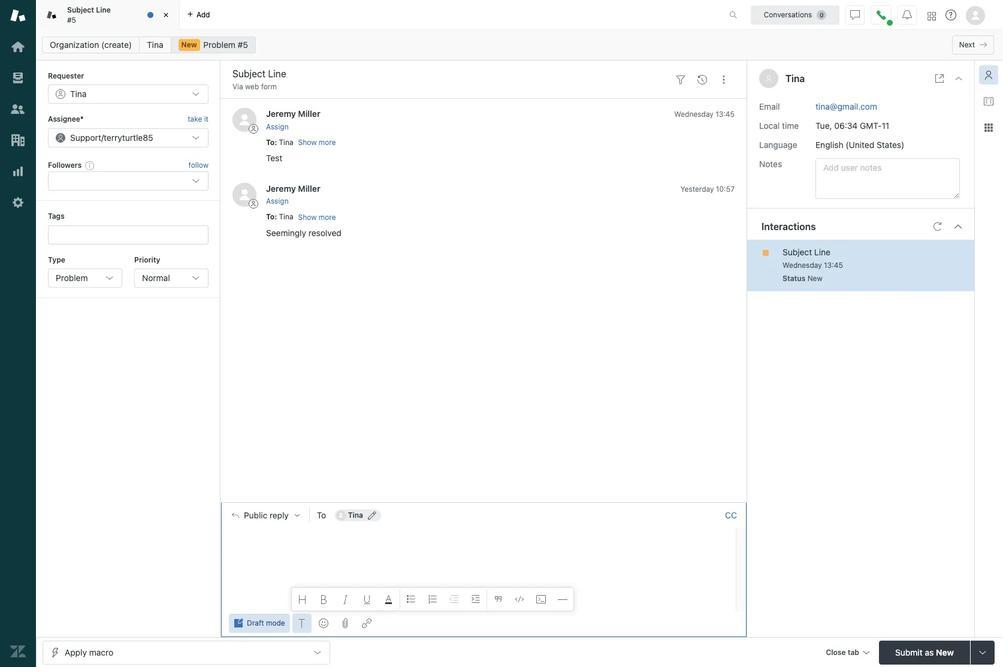 Task type: describe. For each thing, give the bounding box(es) containing it.
public
[[244, 511, 268, 521]]

zendesk products image
[[928, 12, 936, 20]]

close image inside tabs tab list
[[160, 9, 172, 21]]

problem #5
[[203, 40, 248, 50]]

jeremy miller link for seemingly
[[266, 183, 321, 194]]

status
[[783, 274, 806, 283]]

horizontal rule (cmd shift l) image
[[558, 595, 568, 604]]

more for seemingly resolved
[[319, 213, 336, 222]]

draft mode button
[[229, 614, 290, 633]]

tina link
[[139, 37, 171, 53]]

add link (cmd k) image
[[362, 619, 372, 628]]

to for to
[[317, 510, 326, 521]]

draft
[[247, 619, 264, 628]]

hide composer image
[[479, 498, 489, 507]]

submit as new
[[896, 647, 954, 657]]

conversations
[[764, 10, 813, 19]]

tina right "tina@gmail.com" icon
[[348, 511, 363, 520]]

priority
[[134, 255, 160, 264]]

apply
[[65, 647, 87, 657]]

customers image
[[10, 101, 26, 117]]

jeremy miller assign for test
[[266, 109, 321, 131]]

organizations image
[[10, 132, 26, 148]]

new inside secondary element
[[181, 40, 197, 49]]

wednesday inside "subject line wednesday 13:45 status new"
[[783, 261, 822, 270]]

zendesk support image
[[10, 8, 26, 23]]

1 vertical spatial wednesday 13:45 text field
[[783, 261, 843, 270]]

to for to : tina show more seemingly resolved
[[266, 212, 275, 221]]

next
[[960, 40, 975, 49]]

jeremy miller link for test
[[266, 109, 321, 119]]

form
[[261, 82, 277, 91]]

get started image
[[10, 39, 26, 55]]

subject for subject line wednesday 13:45 status new
[[783, 247, 812, 257]]

problem for problem
[[56, 273, 88, 283]]

underline (cmd u) image
[[363, 595, 372, 604]]

ticket actions image
[[719, 75, 729, 84]]

close tab
[[826, 648, 860, 657]]

resolved
[[309, 228, 342, 238]]

problem for problem #5
[[203, 40, 236, 50]]

organization
[[50, 40, 99, 50]]

code block (ctrl shift 6) image
[[536, 595, 546, 604]]

draft mode
[[247, 619, 285, 628]]

show for seemingly
[[298, 213, 317, 222]]

english (united states)
[[816, 139, 905, 150]]

submit
[[896, 647, 923, 657]]

interactions
[[762, 221, 816, 232]]

time
[[782, 120, 799, 130]]

insert emojis image
[[319, 619, 328, 628]]

2 vertical spatial new
[[936, 647, 954, 657]]

headings image
[[298, 595, 307, 604]]

cc
[[725, 510, 737, 521]]

tue, 06:34 gmt-11
[[816, 120, 890, 130]]

add
[[197, 10, 210, 19]]

events image
[[698, 75, 707, 84]]

web
[[245, 82, 259, 91]]

take it
[[188, 115, 209, 124]]

13:45 inside "subject line wednesday 13:45 status new"
[[824, 261, 843, 270]]

local
[[760, 120, 780, 130]]

tina@gmail.com image
[[336, 511, 346, 521]]

view more details image
[[935, 74, 945, 83]]

/
[[101, 132, 104, 143]]

add button
[[180, 0, 217, 29]]

follow
[[189, 161, 209, 170]]

gmt-
[[860, 120, 882, 130]]

wednesday 13:45 text field inside conversationlabel log
[[675, 110, 735, 119]]

apply macro
[[65, 647, 113, 657]]

show more button for seemingly
[[298, 212, 336, 223]]

tags
[[48, 212, 65, 221]]

conversations button
[[751, 5, 840, 24]]

show more button for test
[[298, 137, 336, 148]]

info on adding followers image
[[85, 161, 95, 170]]

jeremy for seemingly resolved
[[266, 183, 296, 194]]

via
[[233, 82, 243, 91]]

tina inside secondary element
[[147, 40, 163, 50]]

close tab button
[[821, 641, 875, 666]]

to : tina show more test
[[266, 138, 336, 163]]

normal
[[142, 273, 170, 283]]

jeremy miller assign for seemingly
[[266, 183, 321, 206]]

: for test
[[275, 138, 277, 147]]

language
[[760, 139, 798, 150]]

mode
[[266, 619, 285, 628]]

(create)
[[101, 40, 132, 50]]

: for seemingly resolved
[[275, 212, 277, 221]]

more for test
[[319, 138, 336, 147]]

tina up 'time'
[[786, 73, 805, 84]]

06:34
[[835, 120, 858, 130]]

normal button
[[134, 269, 209, 288]]

yesterday 10:57
[[681, 185, 735, 194]]

wednesday 13:45
[[675, 110, 735, 119]]

yesterday
[[681, 185, 714, 194]]

reporting image
[[10, 164, 26, 179]]

requester
[[48, 71, 84, 80]]

assign for test
[[266, 122, 289, 131]]

macro
[[89, 647, 113, 657]]

tina inside requester element
[[70, 89, 87, 99]]

cc button
[[725, 510, 737, 521]]

subject for subject line #5
[[67, 5, 94, 14]]



Task type: vqa. For each thing, say whether or not it's contained in the screenshot.
A
no



Task type: locate. For each thing, give the bounding box(es) containing it.
1 jeremy miller assign from the top
[[266, 109, 321, 131]]

0 horizontal spatial wednesday
[[675, 110, 714, 119]]

to for to : tina show more test
[[266, 138, 275, 147]]

tina@gmail.com
[[816, 101, 878, 111]]

quote (cmd shift 9) image
[[493, 595, 503, 604]]

get help image
[[946, 10, 957, 20]]

1 vertical spatial to
[[266, 212, 275, 221]]

0 vertical spatial assign
[[266, 122, 289, 131]]

Wednesday 13:45 text field
[[675, 110, 735, 119], [783, 261, 843, 270]]

1 jeremy miller link from the top
[[266, 109, 321, 119]]

2 jeremy from the top
[[266, 183, 296, 194]]

0 vertical spatial jeremy miller link
[[266, 109, 321, 119]]

jeremy
[[266, 109, 296, 119], [266, 183, 296, 194]]

to left "tina@gmail.com" icon
[[317, 510, 326, 521]]

#5 inside subject line #5
[[67, 15, 76, 24]]

1 jeremy from the top
[[266, 109, 296, 119]]

assign button for test
[[266, 122, 289, 132]]

next button
[[953, 35, 995, 55]]

line for subject line #5
[[96, 5, 111, 14]]

1 miller from the top
[[298, 109, 321, 119]]

(united
[[846, 139, 875, 150]]

customer context image
[[984, 70, 994, 80]]

email
[[760, 101, 780, 111]]

Tags field
[[57, 229, 197, 241]]

public reply button
[[221, 503, 309, 528]]

1 show more button from the top
[[298, 137, 336, 148]]

wednesday up status
[[783, 261, 822, 270]]

assign button up test at the top of page
[[266, 122, 289, 132]]

0 horizontal spatial new
[[181, 40, 197, 49]]

1 vertical spatial wednesday
[[783, 261, 822, 270]]

1 horizontal spatial wednesday 13:45 text field
[[783, 261, 843, 270]]

avatar image
[[233, 108, 257, 132], [233, 183, 257, 207]]

Yesterday 10:57 text field
[[681, 185, 735, 194]]

:
[[275, 138, 277, 147], [275, 212, 277, 221]]

tina right (create)
[[147, 40, 163, 50]]

to up test at the top of page
[[266, 138, 275, 147]]

problem button
[[48, 269, 122, 288]]

2 avatar image from the top
[[233, 183, 257, 207]]

line
[[96, 5, 111, 14], [815, 247, 831, 257]]

organization (create)
[[50, 40, 132, 50]]

terryturtle85
[[104, 132, 153, 143]]

1 vertical spatial subject
[[783, 247, 812, 257]]

italic (cmd i) image
[[341, 595, 351, 604]]

new down add dropdown button
[[181, 40, 197, 49]]

more inside to : tina show more seemingly resolved
[[319, 213, 336, 222]]

states)
[[877, 139, 905, 150]]

1 vertical spatial #5
[[238, 40, 248, 50]]

0 vertical spatial avatar image
[[233, 108, 257, 132]]

0 horizontal spatial 13:45
[[716, 110, 735, 119]]

2 show more button from the top
[[298, 212, 336, 223]]

assign button
[[266, 122, 289, 132], [266, 196, 289, 207]]

jeremy miller link
[[266, 109, 321, 119], [266, 183, 321, 194]]

0 vertical spatial problem
[[203, 40, 236, 50]]

#5 up 'via'
[[238, 40, 248, 50]]

0 horizontal spatial wednesday 13:45 text field
[[675, 110, 735, 119]]

1 horizontal spatial line
[[815, 247, 831, 257]]

Public reply composer Draft mode text field
[[227, 528, 733, 554]]

tab
[[848, 648, 860, 657]]

miller up 'to : tina show more test'
[[298, 109, 321, 119]]

bulleted list (cmd shift 8) image
[[406, 595, 416, 604]]

0 vertical spatial 13:45
[[716, 110, 735, 119]]

0 vertical spatial wednesday
[[675, 110, 714, 119]]

requester element
[[48, 85, 209, 104]]

1 vertical spatial 13:45
[[824, 261, 843, 270]]

notes
[[760, 159, 782, 169]]

subject
[[67, 5, 94, 14], [783, 247, 812, 257]]

tina up test at the top of page
[[279, 138, 294, 147]]

decrease indent (cmd [) image
[[449, 595, 459, 604]]

type
[[48, 255, 65, 264]]

jeremy for test
[[266, 109, 296, 119]]

close image up 'tina' link on the top left of page
[[160, 9, 172, 21]]

jeremy miller link down form
[[266, 109, 321, 119]]

: inside 'to : tina show more test'
[[275, 138, 277, 147]]

1 vertical spatial show
[[298, 213, 317, 222]]

avatar image for seemingly resolved
[[233, 183, 257, 207]]

1 vertical spatial close image
[[954, 74, 964, 83]]

1 avatar image from the top
[[233, 108, 257, 132]]

show inside to : tina show more seemingly resolved
[[298, 213, 317, 222]]

miller for test
[[298, 109, 321, 119]]

Subject field
[[230, 67, 668, 81]]

problem inside secondary element
[[203, 40, 236, 50]]

wednesday
[[675, 110, 714, 119], [783, 261, 822, 270]]

1 vertical spatial avatar image
[[233, 183, 257, 207]]

problem inside problem popup button
[[56, 273, 88, 283]]

problem down add at the top of the page
[[203, 40, 236, 50]]

jeremy miller assign up 'to : tina show more test'
[[266, 109, 321, 131]]

0 vertical spatial new
[[181, 40, 197, 49]]

tina up seemingly
[[279, 212, 294, 221]]

subject line #5
[[67, 5, 111, 24]]

user image
[[766, 75, 773, 82], [767, 76, 772, 82]]

#5
[[67, 15, 76, 24], [238, 40, 248, 50]]

0 horizontal spatial close image
[[160, 9, 172, 21]]

wednesday down events image
[[675, 110, 714, 119]]

10:57
[[716, 185, 735, 194]]

0 vertical spatial more
[[319, 138, 336, 147]]

1 vertical spatial problem
[[56, 273, 88, 283]]

bold (cmd b) image
[[319, 595, 329, 604]]

it
[[204, 115, 209, 124]]

format text image
[[297, 619, 307, 628]]

numbered list (cmd shift 7) image
[[428, 595, 437, 604]]

more
[[319, 138, 336, 147], [319, 213, 336, 222]]

jeremy down test at the top of page
[[266, 183, 296, 194]]

subject up organization
[[67, 5, 94, 14]]

edit user image
[[368, 512, 376, 520]]

knowledge image
[[984, 97, 994, 106]]

take it button
[[188, 114, 209, 126]]

apps image
[[984, 123, 994, 132]]

1 vertical spatial more
[[319, 213, 336, 222]]

conversationlabel log
[[221, 99, 747, 503]]

1 horizontal spatial #5
[[238, 40, 248, 50]]

problem
[[203, 40, 236, 50], [56, 273, 88, 283]]

subject line wednesday 13:45 status new
[[783, 247, 843, 283]]

wednesday inside conversationlabel log
[[675, 110, 714, 119]]

1 vertical spatial miller
[[298, 183, 321, 194]]

via web form
[[233, 82, 277, 91]]

take
[[188, 115, 202, 124]]

: up seemingly
[[275, 212, 277, 221]]

1 vertical spatial line
[[815, 247, 831, 257]]

organization (create) button
[[42, 37, 140, 53]]

1 vertical spatial jeremy miller assign
[[266, 183, 321, 206]]

miller up to : tina show more seemingly resolved
[[298, 183, 321, 194]]

0 horizontal spatial subject
[[67, 5, 94, 14]]

filter image
[[676, 75, 686, 84]]

subject up status
[[783, 247, 812, 257]]

1 assign button from the top
[[266, 122, 289, 132]]

miller
[[298, 109, 321, 119], [298, 183, 321, 194]]

local time
[[760, 120, 799, 130]]

1 vertical spatial new
[[808, 274, 823, 283]]

2 vertical spatial to
[[317, 510, 326, 521]]

1 vertical spatial show more button
[[298, 212, 336, 223]]

1 horizontal spatial close image
[[954, 74, 964, 83]]

line for subject line wednesday 13:45 status new
[[815, 247, 831, 257]]

13:45
[[716, 110, 735, 119], [824, 261, 843, 270]]

2 assign from the top
[[266, 197, 289, 206]]

0 vertical spatial wednesday 13:45 text field
[[675, 110, 735, 119]]

seemingly
[[266, 228, 306, 238]]

follow button
[[189, 160, 209, 171]]

1 horizontal spatial 13:45
[[824, 261, 843, 270]]

increase indent (cmd ]) image
[[471, 595, 481, 604]]

#5 up organization
[[67, 15, 76, 24]]

to inside to : tina show more seemingly resolved
[[266, 212, 275, 221]]

1 show from the top
[[298, 138, 317, 147]]

main element
[[0, 0, 36, 667]]

tab containing subject line
[[36, 0, 180, 30]]

0 vertical spatial line
[[96, 5, 111, 14]]

displays possible ticket submission types image
[[978, 648, 988, 657]]

show more button
[[298, 137, 336, 148], [298, 212, 336, 223]]

0 vertical spatial assign button
[[266, 122, 289, 132]]

new right status
[[808, 274, 823, 283]]

code span (ctrl shift 5) image
[[515, 595, 524, 604]]

tab
[[36, 0, 180, 30]]

add attachment image
[[340, 619, 350, 628]]

support / terryturtle85
[[70, 132, 153, 143]]

secondary element
[[36, 33, 1004, 57]]

2 assign button from the top
[[266, 196, 289, 207]]

0 horizontal spatial #5
[[67, 15, 76, 24]]

test
[[266, 153, 283, 163]]

0 vertical spatial show more button
[[298, 137, 336, 148]]

Add user notes text field
[[816, 158, 960, 199]]

assignee* element
[[48, 128, 209, 147]]

2 : from the top
[[275, 212, 277, 221]]

public reply
[[244, 511, 289, 521]]

2 show from the top
[[298, 213, 317, 222]]

tina
[[147, 40, 163, 50], [786, 73, 805, 84], [70, 89, 87, 99], [279, 138, 294, 147], [279, 212, 294, 221], [348, 511, 363, 520]]

to up seemingly
[[266, 212, 275, 221]]

admin image
[[10, 195, 26, 210]]

0 vertical spatial :
[[275, 138, 277, 147]]

1 horizontal spatial problem
[[203, 40, 236, 50]]

line inside "subject line wednesday 13:45 status new"
[[815, 247, 831, 257]]

wednesday 13:45 text field up status
[[783, 261, 843, 270]]

tina inside to : tina show more seemingly resolved
[[279, 212, 294, 221]]

close image
[[160, 9, 172, 21], [954, 74, 964, 83]]

line down interactions
[[815, 247, 831, 257]]

tina inside 'to : tina show more test'
[[279, 138, 294, 147]]

more inside 'to : tina show more test'
[[319, 138, 336, 147]]

#5 inside secondary element
[[238, 40, 248, 50]]

assign button up seemingly
[[266, 196, 289, 207]]

problem down type on the left of page
[[56, 273, 88, 283]]

0 vertical spatial close image
[[160, 9, 172, 21]]

zendesk image
[[10, 644, 26, 659]]

13:45 inside conversationlabel log
[[716, 110, 735, 119]]

: inside to : tina show more seemingly resolved
[[275, 212, 277, 221]]

jeremy miller link down test at the top of page
[[266, 183, 321, 194]]

close
[[826, 648, 846, 657]]

assign
[[266, 122, 289, 131], [266, 197, 289, 206]]

1 vertical spatial assign button
[[266, 196, 289, 207]]

close image right view more details icon
[[954, 74, 964, 83]]

show
[[298, 138, 317, 147], [298, 213, 317, 222]]

assignee*
[[48, 115, 84, 124]]

0 vertical spatial show
[[298, 138, 317, 147]]

show for test
[[298, 138, 317, 147]]

1 vertical spatial jeremy miller link
[[266, 183, 321, 194]]

0 vertical spatial miller
[[298, 109, 321, 119]]

miller for seemingly
[[298, 183, 321, 194]]

1 assign from the top
[[266, 122, 289, 131]]

1 vertical spatial :
[[275, 212, 277, 221]]

jeremy down form
[[266, 109, 296, 119]]

1 horizontal spatial wednesday
[[783, 261, 822, 270]]

notifications image
[[903, 10, 912, 19]]

1 vertical spatial assign
[[266, 197, 289, 206]]

0 horizontal spatial problem
[[56, 273, 88, 283]]

tue,
[[816, 120, 832, 130]]

views image
[[10, 70, 26, 86]]

to : tina show more seemingly resolved
[[266, 212, 342, 238]]

assign for seemingly resolved
[[266, 197, 289, 206]]

0 vertical spatial jeremy miller assign
[[266, 109, 321, 131]]

2 miller from the top
[[298, 183, 321, 194]]

to inside 'to : tina show more test'
[[266, 138, 275, 147]]

0 vertical spatial jeremy
[[266, 109, 296, 119]]

button displays agent's chat status as invisible. image
[[851, 10, 860, 19]]

0 horizontal spatial line
[[96, 5, 111, 14]]

show inside 'to : tina show more test'
[[298, 138, 317, 147]]

1 vertical spatial jeremy
[[266, 183, 296, 194]]

2 horizontal spatial new
[[936, 647, 954, 657]]

0 vertical spatial #5
[[67, 15, 76, 24]]

subject inside "subject line wednesday 13:45 status new"
[[783, 247, 812, 257]]

2 more from the top
[[319, 213, 336, 222]]

wednesday 13:45 text field down events image
[[675, 110, 735, 119]]

11
[[882, 120, 890, 130]]

jeremy miller assign up to : tina show more seemingly resolved
[[266, 183, 321, 206]]

0 vertical spatial to
[[266, 138, 275, 147]]

jeremy miller assign
[[266, 109, 321, 131], [266, 183, 321, 206]]

line inside subject line #5
[[96, 5, 111, 14]]

2 jeremy miller assign from the top
[[266, 183, 321, 206]]

assign up test at the top of page
[[266, 122, 289, 131]]

1 : from the top
[[275, 138, 277, 147]]

subject inside subject line #5
[[67, 5, 94, 14]]

to
[[266, 138, 275, 147], [266, 212, 275, 221], [317, 510, 326, 521]]

support
[[70, 132, 101, 143]]

2 jeremy miller link from the top
[[266, 183, 321, 194]]

new
[[181, 40, 197, 49], [808, 274, 823, 283], [936, 647, 954, 657]]

english
[[816, 139, 844, 150]]

reply
[[270, 511, 289, 521]]

0 vertical spatial subject
[[67, 5, 94, 14]]

new right as
[[936, 647, 954, 657]]

followers
[[48, 161, 82, 170]]

1 more from the top
[[319, 138, 336, 147]]

assign button for seemingly resolved
[[266, 196, 289, 207]]

assign up seemingly
[[266, 197, 289, 206]]

tina down requester
[[70, 89, 87, 99]]

tabs tab list
[[36, 0, 717, 30]]

1 horizontal spatial subject
[[783, 247, 812, 257]]

followers element
[[48, 172, 209, 191]]

line up organization (create) on the top of the page
[[96, 5, 111, 14]]

as
[[925, 647, 934, 657]]

avatar image for test
[[233, 108, 257, 132]]

1 horizontal spatial new
[[808, 274, 823, 283]]

: up test at the top of page
[[275, 138, 277, 147]]

new inside "subject line wednesday 13:45 status new"
[[808, 274, 823, 283]]



